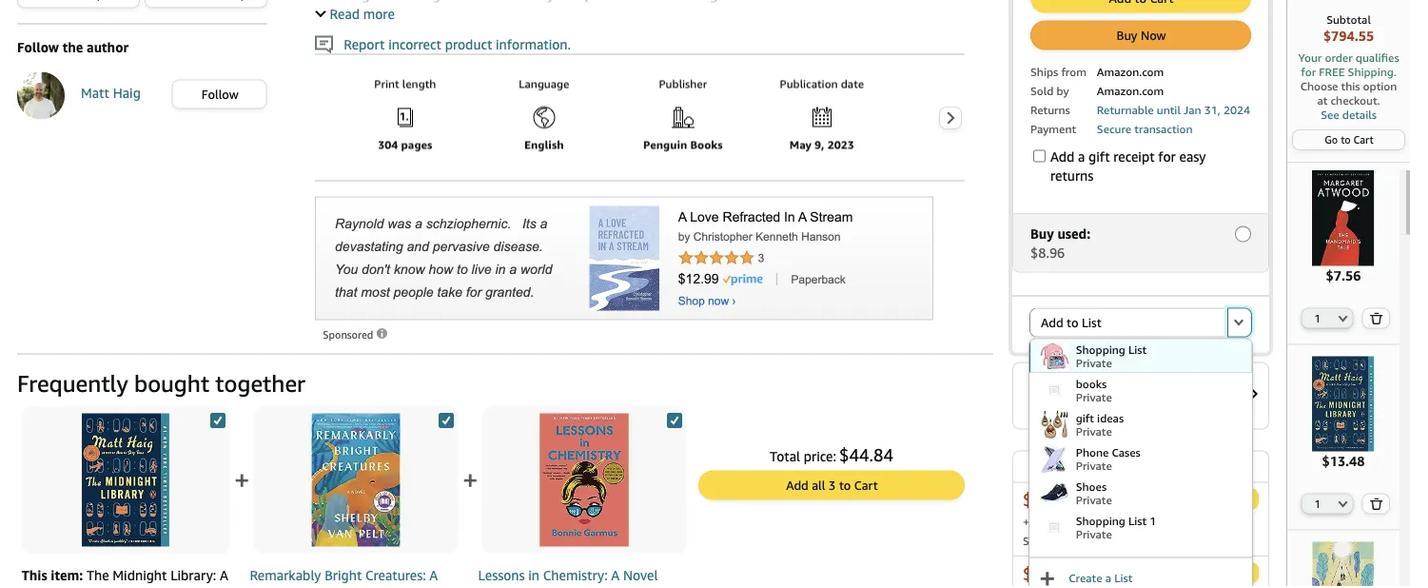 Task type: vqa. For each thing, say whether or not it's contained in the screenshot.
1 to the middle
yes



Task type: describe. For each thing, give the bounding box(es) containing it.
shopping list private
[[1076, 342, 1147, 369]]

sponsored link
[[323, 325, 389, 344]]

matt haig
[[81, 85, 141, 101]]

304 pages
[[378, 137, 433, 151]]

by:
[[1049, 534, 1064, 548]]

shipping.
[[1348, 65, 1397, 79]]

ideas
[[1097, 411, 1124, 424]]

matt
[[81, 85, 109, 101]]

returns
[[1030, 103, 1070, 116]]

until
[[1157, 103, 1181, 116]]

chemistry:
[[543, 567, 608, 583]]

0 horizontal spatial the midnight library: a gma book club pick (a novel) image
[[59, 413, 192, 547]]

list for shopping list 2
[[1128, 548, 1147, 561]]

list for shopping list 1 private
[[1128, 513, 1147, 527]]

follow for follow the author
[[17, 39, 59, 55]]

price:
[[804, 449, 836, 464]]

sold inside $8.60 + $4.99  shipping sold by: gama1521
[[1023, 534, 1046, 548]]

phone cases image
[[1040, 444, 1069, 472]]

creatures:
[[365, 567, 426, 583]]

report incorrect product information.
[[333, 36, 571, 52]]

$44.84
[[839, 445, 894, 465]]

add for the add all 3 to cart submit
[[786, 478, 809, 492]]

Add to List radio
[[1030, 308, 1227, 337]]

all
[[812, 478, 825, 492]]

print
[[375, 77, 400, 90]]

by
[[1057, 84, 1069, 97]]

frequently
[[17, 369, 128, 397]]

extender expand image
[[315, 7, 326, 17]]

next image
[[945, 111, 956, 125]]

amazon.com for amazon.com sold by
[[1097, 65, 1164, 78]]

1 horizontal spatial dropdown image
[[1338, 314, 1348, 322]]

bought
[[134, 369, 209, 397]]

gift ideas image
[[1040, 410, 1069, 438]]

to for second add to cart submit from the top of the page
[[1219, 567, 1229, 579]]

books
[[691, 137, 723, 151]]

a for create
[[1105, 572, 1111, 585]]

product
[[445, 36, 492, 52]]

transaction
[[1135, 122, 1193, 135]]

secure transaction
[[1097, 122, 1193, 135]]

easy
[[1179, 148, 1206, 164]]

shoes image
[[1040, 478, 1069, 507]]

dropdown image
[[1338, 500, 1348, 508]]

$4.99
[[1033, 515, 1062, 528]]

radio inactive image
[[1235, 226, 1251, 242]]

other sellers on amazon
[[1063, 459, 1219, 474]]

payment
[[1030, 122, 1076, 135]]

matt haig link
[[81, 85, 141, 107]]

see details link
[[1297, 108, 1401, 122]]

list containing print length
[[353, 68, 1410, 167]]

96
[[1045, 397, 1056, 408]]

shopping list image
[[1040, 341, 1069, 370]]

may 9, 2023
[[790, 137, 855, 151]]

report
[[344, 36, 385, 52]]

1 for $7.56
[[1314, 312, 1321, 324]]

shoes private
[[1076, 479, 1112, 506]]

new & used (83) from 8 96
[[1030, 378, 1164, 414]]

shopping for shopping list 1
[[1076, 513, 1125, 527]]

8
[[1036, 396, 1045, 414]]

1 horizontal spatial the midnight library: a gma book club pick (a novel) image
[[1296, 356, 1391, 452]]

sponsored
[[323, 328, 376, 341]]

shopping for shopping list
[[1076, 342, 1125, 355]]

this
[[21, 567, 47, 583]]

leave feedback on sponsored ad element
[[323, 328, 389, 341]]

5 private from the top
[[1076, 492, 1112, 506]]

add to list option group
[[1030, 308, 1252, 337]]

(83)
[[1108, 378, 1132, 393]]

remarkably bright creatures: a read with jenna pick image
[[289, 413, 423, 547]]

gama1521
[[1067, 534, 1124, 548]]

2 checkbox image from the left
[[439, 413, 454, 428]]

lessons
[[478, 567, 525, 583]]

shopping list 1 private
[[1076, 513, 1156, 540]]

buy now
[[1117, 28, 1166, 42]]

phone
[[1076, 445, 1109, 458]]

304
[[378, 137, 398, 151]]

gift inside add a gift receipt for easy returns
[[1089, 148, 1110, 164]]

bright
[[325, 567, 362, 583]]

item:
[[51, 567, 83, 583]]

buy used: $8.96
[[1030, 225, 1091, 260]]

see
[[1321, 108, 1339, 121]]

your
[[1298, 51, 1322, 64]]

Buy Now submit
[[1031, 21, 1250, 49]]

checkout.
[[1331, 94, 1380, 107]]

date
[[841, 77, 865, 90]]

go to cart link
[[1293, 130, 1404, 149]]

add to list
[[1041, 315, 1101, 330]]

list inside the add to list radio
[[1082, 315, 1101, 330]]

shopping list 2 link
[[1030, 544, 1252, 578]]

a for creatures:
[[429, 567, 438, 583]]

add to cart for second add to cart submit from the top of the page
[[1198, 567, 1252, 579]]

remarkably
[[250, 567, 321, 583]]

amazon.com sold by
[[1030, 65, 1164, 97]]

choose
[[1300, 79, 1338, 93]]

lessons in chemistry: a novel image
[[518, 413, 651, 547]]

on
[[1148, 459, 1165, 474]]

1 inside shopping list 1 private
[[1150, 513, 1156, 527]]

2024
[[1224, 103, 1250, 116]]

private inside phone cases private
[[1076, 458, 1112, 471]]

shoes
[[1076, 479, 1107, 492]]

receipt
[[1113, 148, 1155, 164]]

private inside shopping list private
[[1076, 355, 1112, 369]]

list for shopping list private
[[1128, 342, 1147, 355]]

remarkably bright creatures: a link
[[250, 566, 459, 586]]

phone cases private
[[1076, 445, 1141, 471]]

a for add
[[1078, 148, 1085, 164]]

add for second add to cart submit from the top of the page
[[1198, 567, 1217, 579]]

&
[[1061, 378, 1071, 393]]

in
[[528, 567, 540, 583]]

add for add a gift receipt for easy returns option
[[1050, 148, 1075, 164]]

author
[[87, 39, 129, 55]]

sold inside amazon.com sold by
[[1030, 84, 1054, 97]]

books private
[[1076, 376, 1112, 403]]

returns
[[1050, 167, 1094, 183]]



Task type: locate. For each thing, give the bounding box(es) containing it.
shopping up books
[[1076, 342, 1125, 355]]

0 vertical spatial add to cart submit
[[1191, 490, 1258, 509]]

0 horizontal spatial shipping
[[1065, 515, 1109, 528]]

1 vertical spatial follow
[[201, 87, 239, 101]]

0 vertical spatial shopping
[[1076, 342, 1125, 355]]

shipping down the '(83)'
[[1112, 398, 1164, 413]]

novel
[[623, 567, 658, 583]]

$8.96
[[1030, 244, 1065, 260]]

list down add to list option group
[[1128, 342, 1147, 355]]

amazon.com inside amazon.com returns
[[1097, 84, 1164, 97]]

secure
[[1097, 122, 1132, 135]]

free
[[1319, 65, 1345, 79]]

option
[[1363, 79, 1397, 93]]

0 vertical spatial amazon.com
[[1097, 65, 1164, 78]]

this
[[1341, 79, 1360, 93]]

$8.60 + $4.99  shipping sold by: gama1521
[[1023, 490, 1124, 548]]

a up returns
[[1078, 148, 1085, 164]]

1 horizontal spatial follow
[[201, 87, 239, 101]]

incorrect
[[388, 36, 441, 52]]

subtotal $794.55
[[1323, 12, 1374, 44]]

1 a from the left
[[220, 567, 228, 583]]

dropdown image
[[1338, 314, 1348, 322], [1234, 318, 1244, 326]]

to for add to list submit
[[1067, 315, 1079, 330]]

1 for $13.48
[[1314, 498, 1321, 510]]

to for first add to cart submit
[[1219, 493, 1229, 505]]

gift ideas private
[[1076, 411, 1124, 437]]

1 horizontal spatial for
[[1301, 65, 1316, 79]]

Add all 3 to Cart submit
[[699, 471, 964, 499]]

1 vertical spatial add to cart
[[1198, 567, 1252, 579]]

0 vertical spatial a
[[1078, 148, 1085, 164]]

add for add to list submit
[[1041, 315, 1063, 330]]

2 add to cart from the top
[[1198, 567, 1252, 579]]

a inside the midnight library: a
[[220, 567, 228, 583]]

checkbox image
[[667, 413, 682, 428]]

read more button
[[315, 6, 395, 21]]

1 horizontal spatial checkbox image
[[439, 413, 454, 428]]

information.
[[496, 36, 571, 52]]

delete image
[[1370, 312, 1383, 324]]

list inside shopping list 2 "link"
[[1128, 548, 1147, 561]]

1 checkbox image from the left
[[210, 413, 226, 428]]

list left 2
[[1128, 548, 1147, 561]]

1 add to cart submit from the top
[[1191, 490, 1258, 509]]

a right create
[[1105, 572, 1111, 585]]

your order qualifies for free shipping. choose this option at checkout. see details
[[1298, 51, 1399, 121]]

sold
[[1030, 84, 1054, 97], [1023, 534, 1046, 548]]

$7.56
[[1326, 267, 1361, 283]]

dropdown image left delete icon
[[1338, 314, 1348, 322]]

list
[[353, 68, 1410, 167]]

1 vertical spatial sold
[[1023, 534, 1046, 548]]

1 horizontal spatial buy
[[1117, 28, 1138, 42]]

2 a from the left
[[429, 567, 438, 583]]

1 shopping from the top
[[1076, 342, 1125, 355]]

$8.60
[[1023, 490, 1067, 510]]

3 private from the top
[[1076, 424, 1112, 437]]

1 left dropdown icon
[[1314, 498, 1321, 510]]

the handmaid&#39;s tale image
[[1296, 170, 1391, 266]]

read more
[[330, 6, 395, 21]]

0 horizontal spatial for
[[1158, 148, 1176, 164]]

shopping
[[1076, 342, 1125, 355], [1076, 513, 1125, 527], [1076, 548, 1125, 561]]

the
[[63, 39, 83, 55]]

list down shopping list 2
[[1114, 572, 1133, 585]]

list up shopping list 2
[[1128, 513, 1147, 527]]

remarkably bright creatures: a
[[250, 567, 438, 586]]

3 a from the left
[[611, 567, 620, 583]]

1 horizontal spatial from
[[1135, 378, 1164, 393]]

publication
[[780, 77, 838, 90]]

Audible sample submit
[[146, 0, 266, 7]]

go
[[1325, 134, 1338, 146]]

for left easy
[[1158, 148, 1176, 164]]

shipping up gama1521
[[1065, 515, 1109, 528]]

publisher
[[659, 77, 708, 90]]

add a gift receipt for easy returns
[[1050, 148, 1206, 183]]

shopping up create a list link
[[1076, 548, 1125, 561]]

0 vertical spatial for
[[1301, 65, 1316, 79]]

pages
[[401, 137, 433, 151]]

amazon.com returns
[[1030, 84, 1164, 116]]

total
[[770, 449, 800, 464]]

from right the '(83)'
[[1135, 378, 1164, 393]]

buy for buy now
[[1117, 28, 1138, 42]]

sold left by:
[[1023, 534, 1046, 548]]

secure transaction button
[[1097, 120, 1193, 136]]

4 private from the top
[[1076, 458, 1112, 471]]

0 horizontal spatial checkbox image
[[210, 413, 226, 428]]

1 vertical spatial for
[[1158, 148, 1176, 164]]

1 vertical spatial gift
[[1076, 411, 1094, 424]]

3 shopping from the top
[[1076, 548, 1125, 561]]

follow inside button
[[201, 87, 239, 101]]

lessons in chemistry: a novel
[[478, 567, 658, 583]]

0 horizontal spatial follow
[[17, 39, 59, 55]]

0 horizontal spatial a
[[1078, 148, 1085, 164]]

amazon.com down the buy now submit
[[1097, 65, 1164, 78]]

frequently bought together
[[17, 369, 305, 397]]

shopping list 1 image
[[1040, 512, 1069, 541]]

dropdown image down radio inactive icon
[[1234, 318, 1244, 326]]

the midnight library: a
[[21, 567, 228, 586]]

2 vertical spatial 1
[[1150, 513, 1156, 527]]

now
[[1141, 28, 1166, 42]]

for down the your
[[1301, 65, 1316, 79]]

used
[[1074, 378, 1104, 393]]

a for library:
[[220, 567, 228, 583]]

library:
[[170, 567, 216, 583]]

1 up 2
[[1150, 513, 1156, 527]]

1 horizontal spatial a
[[1105, 572, 1111, 585]]

for inside add a gift receipt for easy returns
[[1158, 148, 1176, 164]]

0 horizontal spatial dropdown image
[[1234, 318, 1244, 326]]

this item:
[[21, 567, 87, 583]]

buy inside buy used: $8.96
[[1030, 225, 1054, 241]]

follow for follow
[[201, 87, 239, 101]]

gift down secure
[[1089, 148, 1110, 164]]

+ $3.99 shipping
[[1063, 398, 1164, 413]]

dropdown image inside add to list option group
[[1234, 318, 1244, 326]]

list inside shopping list private
[[1128, 342, 1147, 355]]

0 vertical spatial gift
[[1089, 148, 1110, 164]]

shopping up gama1521
[[1076, 513, 1125, 527]]

a right the library:
[[220, 567, 228, 583]]

list up shopping list private
[[1082, 315, 1101, 330]]

1 amazon.com from the top
[[1097, 65, 1164, 78]]

penguin
[[644, 137, 688, 151]]

1 vertical spatial amazon.com
[[1097, 84, 1164, 97]]

from up by
[[1061, 65, 1087, 78]]

private inside gift ideas private
[[1076, 424, 1112, 437]]

0 vertical spatial follow
[[17, 39, 59, 55]]

$13.65
[[1023, 563, 1077, 584]]

amazon.com
[[1097, 65, 1164, 78], [1097, 84, 1164, 97]]

list inside create a list link
[[1114, 572, 1133, 585]]

2 shopping from the top
[[1076, 513, 1125, 527]]

add for first add to cart submit
[[1198, 493, 1217, 505]]

0 horizontal spatial buy
[[1030, 225, 1054, 241]]

1 horizontal spatial shipping
[[1112, 398, 1164, 413]]

follow the author
[[17, 39, 129, 55]]

buy for buy used: $8.96
[[1030, 225, 1054, 241]]

shopping list 2
[[1076, 548, 1156, 561]]

1 vertical spatial shopping
[[1076, 513, 1125, 527]]

follow left the
[[17, 39, 59, 55]]

create a list link
[[1069, 569, 1133, 585]]

Add to List submit
[[1030, 309, 1227, 336]]

shopping inside "link"
[[1076, 548, 1125, 561]]

gift left ideas
[[1076, 411, 1094, 424]]

1
[[1314, 312, 1321, 324], [1314, 498, 1321, 510], [1150, 513, 1156, 527]]

amazon.com for amazon.com returns
[[1097, 84, 1164, 97]]

a inside add a gift receipt for easy returns
[[1078, 148, 1085, 164]]

Add to Cart submit
[[1191, 490, 1258, 509], [1191, 563, 1258, 582]]

follow down audible sample submit
[[201, 87, 239, 101]]

2 horizontal spatial a
[[611, 567, 620, 583]]

buy left now
[[1117, 28, 1138, 42]]

31,
[[1204, 103, 1221, 116]]

1 vertical spatial add to cart submit
[[1191, 563, 1258, 582]]

private inside shopping list 1 private
[[1076, 527, 1112, 540]]

checkbox image
[[210, 413, 226, 428], [439, 413, 454, 428]]

add inside add a gift receipt for easy returns
[[1050, 148, 1075, 164]]

english
[[525, 137, 564, 151]]

ships from
[[1030, 65, 1087, 78]]

1 horizontal spatial a
[[429, 567, 438, 583]]

language
[[519, 77, 570, 90]]

malgudi days (penguin classics) image
[[1296, 542, 1391, 586]]

0 vertical spatial buy
[[1117, 28, 1138, 42]]

a for chemistry:
[[611, 567, 620, 583]]

books image
[[1040, 375, 1069, 404]]

add inside radio
[[1041, 315, 1063, 330]]

length
[[403, 77, 436, 90]]

1 vertical spatial 1
[[1314, 498, 1321, 510]]

list inside shopping list 1 private
[[1128, 513, 1147, 527]]

amazon.com inside amazon.com sold by
[[1097, 65, 1164, 78]]

+ inside $8.60 + $4.99  shipping sold by: gama1521
[[1023, 515, 1030, 528]]

0 horizontal spatial from
[[1061, 65, 1087, 78]]

1 vertical spatial from
[[1135, 378, 1164, 393]]

the
[[87, 567, 109, 583]]

1 vertical spatial buy
[[1030, 225, 1054, 241]]

for inside your order qualifies for free shipping. choose this option at checkout. see details
[[1301, 65, 1316, 79]]

1 left delete icon
[[1314, 312, 1321, 324]]

the midnight library: a gma book club pick (a novel) image
[[1296, 356, 1391, 452], [59, 413, 192, 547]]

shopping inside shopping list 1 private
[[1076, 513, 1125, 527]]

together
[[215, 369, 305, 397]]

report incorrect product information. image
[[315, 36, 333, 54]]

1 add to cart from the top
[[1198, 493, 1252, 505]]

None submit
[[1031, 0, 1250, 12], [1363, 309, 1389, 328], [1228, 309, 1251, 336], [1363, 494, 1389, 513], [1031, 0, 1250, 12], [1363, 309, 1389, 328], [1228, 309, 1251, 336], [1363, 494, 1389, 513]]

gift inside gift ideas private
[[1076, 411, 1094, 424]]

a right "creatures:"
[[429, 567, 438, 583]]

midnight
[[113, 567, 167, 583]]

2 private from the top
[[1076, 390, 1112, 403]]

a
[[220, 567, 228, 583], [429, 567, 438, 583], [611, 567, 620, 583]]

2 amazon.com from the top
[[1097, 84, 1164, 97]]

shipping inside $8.60 + $4.99  shipping sold by: gama1521
[[1065, 515, 1109, 528]]

shipping
[[1112, 398, 1164, 413], [1065, 515, 1109, 528]]

other
[[1063, 459, 1099, 474]]

delete image
[[1370, 498, 1383, 510]]

order
[[1325, 51, 1353, 64]]

returnable
[[1097, 103, 1154, 116]]

used:
[[1058, 225, 1091, 241]]

to inside radio
[[1067, 315, 1079, 330]]

qualifies
[[1356, 51, 1399, 64]]

go to cart
[[1325, 134, 1374, 146]]

1 vertical spatial a
[[1105, 572, 1111, 585]]

details
[[1342, 108, 1377, 121]]

1 vertical spatial shipping
[[1065, 515, 1109, 528]]

add to cart for first add to cart submit
[[1198, 493, 1252, 505]]

sold down ships
[[1030, 84, 1054, 97]]

follow button
[[173, 81, 266, 108]]

shopping list 2 image
[[1040, 547, 1069, 575]]

6 private from the top
[[1076, 527, 1112, 540]]

2 add to cart submit from the top
[[1191, 563, 1258, 582]]

a
[[1078, 148, 1085, 164], [1105, 572, 1111, 585]]

0 horizontal spatial a
[[220, 567, 228, 583]]

buy
[[1117, 28, 1138, 42], [1030, 225, 1054, 241]]

shopping inside shopping list private
[[1076, 342, 1125, 355]]

create a list
[[1069, 572, 1133, 585]]

None radio
[[1227, 308, 1252, 337]]

0 vertical spatial from
[[1061, 65, 1087, 78]]

0 vertical spatial shipping
[[1112, 398, 1164, 413]]

cases
[[1112, 445, 1141, 458]]

sellers
[[1103, 459, 1145, 474]]

$3.99
[[1074, 398, 1109, 413]]

at
[[1317, 94, 1328, 107]]

$13.48
[[1322, 453, 1365, 469]]

amazon.com up returnable
[[1097, 84, 1164, 97]]

2 vertical spatial shopping
[[1076, 548, 1125, 561]]

0 vertical spatial add to cart
[[1198, 493, 1252, 505]]

more
[[363, 6, 395, 21]]

1 private from the top
[[1076, 355, 1112, 369]]

from inside "new & used (83) from 8 96"
[[1135, 378, 1164, 393]]

buy up $8.96
[[1030, 225, 1054, 241]]

jan
[[1184, 103, 1201, 116]]

0 vertical spatial 1
[[1314, 312, 1321, 324]]

a inside remarkably bright creatures: a
[[429, 567, 438, 583]]

may
[[790, 137, 812, 151]]

a left novel in the left of the page
[[611, 567, 620, 583]]

0 vertical spatial sold
[[1030, 84, 1054, 97]]

Add a gift receipt for easy returns checkbox
[[1033, 150, 1046, 162]]



